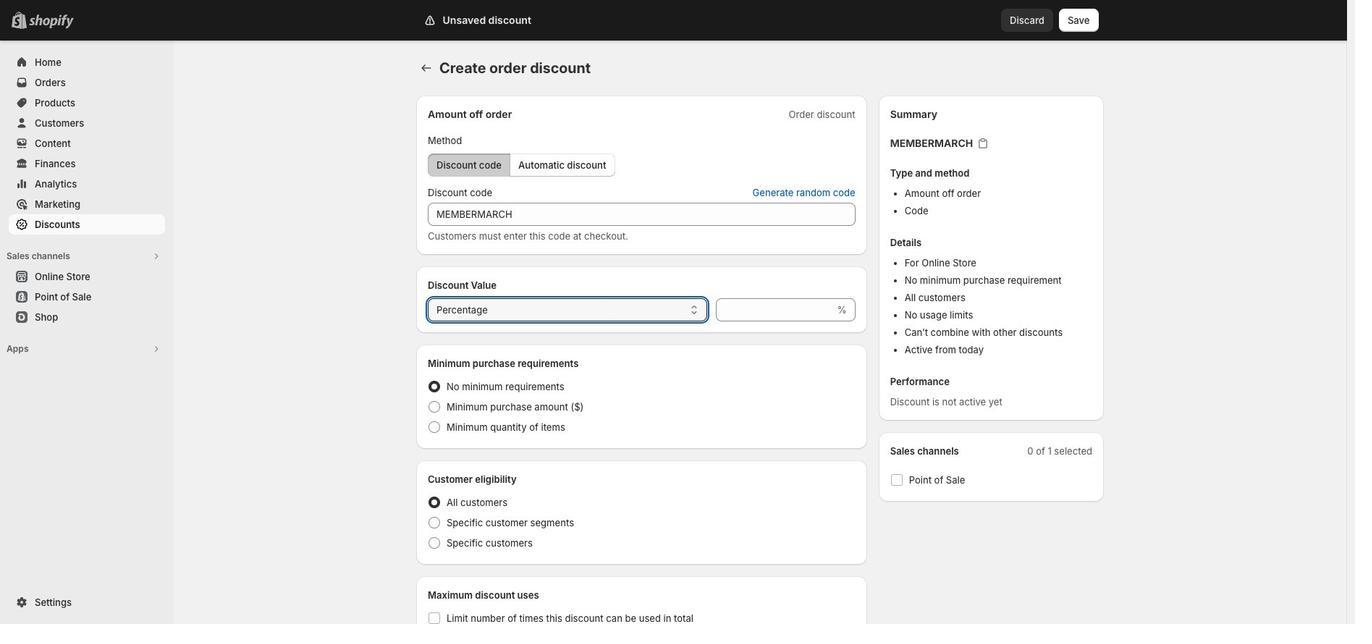 Task type: locate. For each thing, give the bounding box(es) containing it.
None text field
[[716, 298, 835, 321]]

shopify image
[[29, 14, 74, 29]]

None text field
[[428, 203, 856, 226]]



Task type: vqa. For each thing, say whether or not it's contained in the screenshot.
Point of Sale has not been set up. Finish the remaining steps to start selling in person. Learn more
no



